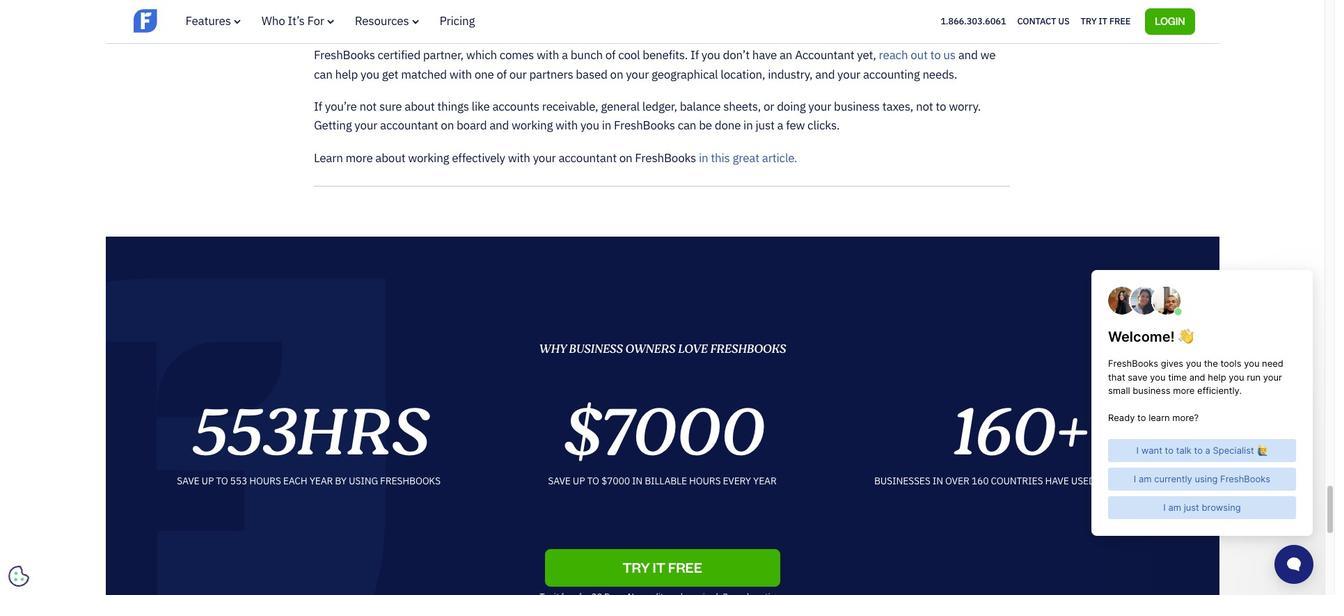 Task type: vqa. For each thing, say whether or not it's contained in the screenshot.
MANAGER
no



Task type: locate. For each thing, give the bounding box(es) containing it.
if you're not sure about things like accounts receivable, general ledger, balance sheets, or doing your business taxes, not to worry. getting your accountant on board and working with you in freshbooks can be done in just a few clicks.
[[314, 99, 981, 133]]

hours left each
[[249, 475, 281, 487]]

2 horizontal spatial a
[[962, 29, 968, 44]]

with inside to become a freshbooks certified partner, which comes with a bunch of cool benefits. if you don't have an accountant yet,
[[537, 48, 559, 63]]

2 year from the left
[[753, 475, 777, 487]]

a down 1.866.303.6061 link
[[962, 29, 968, 44]]

2 in from the left
[[933, 475, 943, 487]]

1 vertical spatial working
[[408, 150, 449, 166]]

10
[[376, 10, 389, 25]]

working left effectively
[[408, 150, 449, 166]]

freshbooks right the love
[[710, 341, 786, 358]]

of
[[605, 48, 616, 63], [497, 67, 507, 82]]

with down receivable, on the left top of page
[[555, 118, 578, 133]]

not right taxes,
[[916, 99, 933, 114]]

business up clicks. on the right top
[[834, 99, 880, 114]]

0 horizontal spatial accounting
[[524, 29, 581, 44]]

why
[[539, 341, 566, 358]]

to up the reach out to us 'link'
[[904, 29, 915, 44]]

our
[[509, 67, 527, 82]]

partner,
[[423, 48, 464, 63]]

and down accounts
[[489, 118, 509, 133]]

0 horizontal spatial up
[[202, 475, 214, 487]]

1 horizontal spatial a
[[777, 118, 783, 133]]

accountant
[[797, 10, 856, 25], [795, 48, 854, 63]]

1 vertical spatial accounting
[[863, 67, 920, 82]]

resources
[[355, 13, 409, 29]]

in
[[632, 475, 643, 487], [933, 475, 943, 487]]

can inside if you're not sure about things like accounts receivable, general ledger, balance sheets, or doing your business taxes, not to worry. getting your accountant on board and working with you in freshbooks can be done in just a few clicks.
[[678, 118, 696, 133]]

0 vertical spatial if
[[760, 10, 768, 25]]

in left this
[[699, 150, 708, 166]]

business
[[480, 10, 526, 25], [834, 99, 880, 114]]

and
[[964, 10, 984, 25], [958, 48, 978, 63], [815, 67, 835, 82], [489, 118, 509, 133]]

if left you're at the left top of the page
[[314, 99, 322, 114]]

to inside 553 hrs save up to 553 hours each year by using freshbooks
[[216, 475, 228, 487]]

up left for
[[703, 29, 716, 44]]

0 vertical spatial accountant
[[797, 10, 856, 25]]

cool
[[618, 48, 640, 63]]

about
[[405, 99, 435, 114], [375, 150, 405, 166]]

freshbooks up help
[[314, 48, 375, 63]]

1 vertical spatial up
[[703, 29, 716, 44]]

can inside and we can help you get matched with one of our partners based on your geographical location, industry, and your accounting needs.
[[314, 67, 333, 82]]

1 vertical spatial more
[[346, 150, 373, 166]]

0 horizontal spatial in
[[602, 118, 611, 133]]

1.866.303.6061
[[940, 15, 1006, 27]]

article.
[[762, 150, 797, 166]]

1 horizontal spatial not
[[916, 99, 933, 114]]

with inside . if your accountant wants to learn more and familiarize themselves with freshbooks' accounting features, they can sign up for the
[[432, 29, 455, 44]]

0 horizontal spatial business
[[480, 10, 526, 25]]

accountant down receivable, on the left top of page
[[559, 150, 617, 166]]

0 horizontal spatial save
[[177, 475, 199, 487]]

can left help
[[314, 67, 333, 82]]

1 horizontal spatial of
[[605, 48, 616, 63]]

if inside . if your accountant wants to learn more and familiarize themselves with freshbooks' accounting features, they can sign up for the
[[760, 10, 768, 25]]

0 horizontal spatial year
[[309, 475, 333, 487]]

of left 'cool'
[[605, 48, 616, 63]]

and up we
[[964, 10, 984, 25]]

things
[[437, 99, 469, 114]]

freshbooks down the ledger,
[[614, 118, 675, 133]]

up
[[202, 475, 214, 487], [573, 475, 585, 487]]

1 horizontal spatial accounting
[[863, 67, 920, 82]]

1 vertical spatial if
[[691, 48, 699, 63]]

2 hours from the left
[[689, 475, 721, 487]]

the
[[736, 29, 753, 44]]

accounting down no
[[524, 29, 581, 44]]

0 horizontal spatial freshbooks
[[380, 475, 441, 487]]

of left the our
[[497, 67, 507, 82]]

you
[[701, 48, 720, 63], [361, 67, 379, 82], [580, 118, 599, 133]]

invite
[[314, 10, 344, 25]]

2 vertical spatial you
[[580, 118, 599, 133]]

freshbooks inside to become a freshbooks certified partner, which comes with a bunch of cool benefits. if you don't have an accountant yet,
[[314, 48, 375, 63]]

1 horizontal spatial working
[[512, 118, 553, 133]]

accountant inside . if your accountant wants to learn more and familiarize themselves with freshbooks' accounting features, they can sign up for the
[[797, 10, 856, 25]]

can up benefits.
[[658, 29, 676, 44]]

2 vertical spatial a
[[777, 118, 783, 133]]

1 vertical spatial accountant
[[559, 150, 617, 166]]

1 vertical spatial can
[[314, 67, 333, 82]]

1 horizontal spatial up
[[703, 29, 716, 44]]

on down 'cool'
[[610, 67, 623, 82]]

try it free
[[1081, 15, 1131, 27]]

to left learn
[[892, 10, 903, 25]]

cost,
[[586, 10, 611, 25]]

2 horizontal spatial can
[[678, 118, 696, 133]]

1 in from the left
[[632, 475, 643, 487]]

freshbooks inside 553 hrs save up to 553 hours each year by using freshbooks
[[380, 475, 441, 487]]

0 vertical spatial freshbooks
[[314, 48, 375, 63]]

0 horizontal spatial can
[[314, 67, 333, 82]]

if down sign
[[691, 48, 699, 63]]

up for 553
[[202, 475, 214, 487]]

industry,
[[768, 67, 813, 82]]

reach
[[879, 48, 908, 63]]

1 vertical spatial accountant
[[795, 48, 854, 63]]

partners
[[529, 67, 573, 82]]

1 horizontal spatial you
[[580, 118, 599, 133]]

1 horizontal spatial can
[[658, 29, 676, 44]]

accounts
[[492, 99, 539, 114]]

2 to from the left
[[587, 475, 599, 487]]

a left few
[[777, 118, 783, 133]]

freshbooks'
[[457, 29, 522, 44]]

up up familiarize
[[346, 10, 360, 25]]

you inside and we can help you get matched with one of our partners based on your geographical location, industry, and your accounting needs.
[[361, 67, 379, 82]]

to
[[216, 475, 228, 487], [587, 475, 599, 487]]

help
[[335, 67, 358, 82]]

with inside and we can help you get matched with one of our partners based on your geographical location, industry, and your accounting needs.
[[450, 67, 472, 82]]

2 save from the left
[[548, 475, 571, 487]]

to inside to become a freshbooks certified partner, which comes with a bunch of cool benefits. if you don't have an accountant yet,
[[904, 29, 915, 44]]

out
[[911, 48, 928, 63]]

they
[[632, 29, 655, 44]]

over
[[945, 475, 969, 487]]

you down receivable, on the left top of page
[[580, 118, 599, 133]]

features,
[[584, 29, 630, 44]]

working down accounts
[[512, 118, 553, 133]]

1 not from the left
[[360, 99, 377, 114]]

your down "yet,"
[[837, 67, 860, 82]]

0 vertical spatial accountant
[[380, 118, 438, 133]]

can
[[658, 29, 676, 44], [314, 67, 333, 82], [678, 118, 696, 133]]

it's
[[288, 13, 305, 29]]

we
[[980, 48, 996, 63]]

1 horizontal spatial business
[[834, 99, 880, 114]]

1 horizontal spatial accountant
[[559, 150, 617, 166]]

2 horizontal spatial freshbooks
[[1097, 475, 1158, 487]]

0 horizontal spatial of
[[497, 67, 507, 82]]

1 horizontal spatial in
[[699, 150, 708, 166]]

0 horizontal spatial you
[[361, 67, 379, 82]]

you left get
[[361, 67, 379, 82]]

if right .
[[760, 10, 768, 25]]

in down general
[[602, 118, 611, 133]]

year left by
[[309, 475, 333, 487]]

you inside if you're not sure about things like accounts receivable, general ledger, balance sheets, or doing your business taxes, not to worry. getting your accountant on board and working with you in freshbooks can be done in just a few clicks.
[[580, 118, 599, 133]]

save
[[177, 475, 199, 487], [548, 475, 571, 487]]

.
[[754, 10, 757, 25]]

features link
[[186, 13, 241, 29]]

1 horizontal spatial hours
[[689, 475, 721, 487]]

up inside 553 hrs save up to 553 hours each year by using freshbooks
[[202, 475, 214, 487]]

business up freshbooks'
[[480, 10, 526, 25]]

of inside to become a freshbooks certified partner, which comes with a bunch of cool benefits. if you don't have an accountant yet,
[[605, 48, 616, 63]]

in left the over
[[933, 475, 943, 487]]

1 year from the left
[[309, 475, 333, 487]]

business
[[568, 341, 622, 358]]

up inside . if your accountant wants to learn more and familiarize themselves with freshbooks' accounting features, they can sign up for the
[[703, 29, 716, 44]]

have
[[752, 48, 777, 63]]

0 horizontal spatial hours
[[249, 475, 281, 487]]

1 horizontal spatial in
[[933, 475, 943, 487]]

0 horizontal spatial in
[[632, 475, 643, 487]]

accountant down sure
[[380, 118, 438, 133]]

0 horizontal spatial not
[[360, 99, 377, 114]]

business inside if you're not sure about things like accounts receivable, general ledger, balance sheets, or doing your business taxes, not to worry. getting your accountant on board and working with you in freshbooks can be done in just a few clicks.
[[834, 99, 880, 114]]

1 up from the left
[[202, 475, 214, 487]]

accounting
[[524, 29, 581, 44], [863, 67, 920, 82]]

more up become
[[935, 10, 962, 25]]

year inside 553 hrs save up to 553 hours each year by using freshbooks
[[309, 475, 333, 487]]

with left one on the top of page
[[450, 67, 472, 82]]

1 vertical spatial business
[[834, 99, 880, 114]]

about down sure
[[375, 150, 405, 166]]

each
[[283, 475, 307, 487]]

taxes,
[[882, 99, 913, 114]]

with up partner,
[[432, 29, 455, 44]]

0 horizontal spatial to
[[216, 475, 228, 487]]

working inside if you're not sure about things like accounts receivable, general ledger, balance sheets, or doing your business taxes, not to worry. getting your accountant on board and working with you in freshbooks can be done in just a few clicks.
[[512, 118, 553, 133]]

hours left every
[[689, 475, 721, 487]]

your
[[771, 10, 794, 25], [626, 67, 649, 82], [837, 67, 860, 82], [808, 99, 831, 114], [354, 118, 377, 133], [533, 150, 556, 166]]

free
[[1109, 15, 1131, 27]]

accounting down reach
[[863, 67, 920, 82]]

partner
[[816, 29, 855, 44]]

to left the us
[[930, 48, 941, 63]]

year
[[309, 475, 333, 487], [753, 475, 777, 487]]

your inside . if your accountant wants to learn more and familiarize themselves with freshbooks' accounting features, they can sign up for the
[[771, 10, 794, 25]]

on inside if you're not sure about things like accounts receivable, general ledger, balance sheets, or doing your business taxes, not to worry. getting your accountant on board and working with you in freshbooks can be done in just a few clicks.
[[441, 118, 454, 133]]

a left bunch
[[562, 48, 568, 63]]

to for $
[[587, 475, 599, 487]]

hours inside 553 hrs save up to 553 hours each year by using freshbooks
[[249, 475, 281, 487]]

pricing
[[440, 13, 475, 29]]

with up partners
[[537, 48, 559, 63]]

0 horizontal spatial working
[[408, 150, 449, 166]]

0 vertical spatial more
[[935, 10, 962, 25]]

more right learn
[[346, 150, 373, 166]]

1 horizontal spatial more
[[935, 10, 962, 25]]

0 horizontal spatial accountant
[[380, 118, 438, 133]]

2 horizontal spatial you
[[701, 48, 720, 63]]

to left 10
[[362, 10, 373, 25]]

a inside if you're not sure about things like accounts receivable, general ledger, balance sheets, or doing your business taxes, not to worry. getting your accountant on board and working with you in freshbooks can be done in just a few clicks.
[[777, 118, 783, 133]]

2 vertical spatial can
[[678, 118, 696, 133]]

location,
[[721, 67, 765, 82]]

0 vertical spatial business
[[480, 10, 526, 25]]

on right cost,
[[613, 10, 626, 25]]

to inside $ 7000 save up to $7000 in billable hours every year
[[587, 475, 599, 487]]

2 horizontal spatial if
[[760, 10, 768, 25]]

reach out to us link
[[876, 48, 956, 63]]

up
[[346, 10, 360, 25], [703, 29, 716, 44]]

cookie consent banner dialog
[[10, 424, 219, 585]]

accounting inside . if your accountant wants to learn more and familiarize themselves with freshbooks' accounting features, they can sign up for the
[[524, 29, 581, 44]]

0 vertical spatial you
[[701, 48, 720, 63]]

in
[[602, 118, 611, 133], [743, 118, 753, 133], [699, 150, 708, 166]]

who it's for
[[262, 13, 324, 29]]

0 vertical spatial accounting
[[524, 29, 581, 44]]

in left just
[[743, 118, 753, 133]]

to for 553
[[216, 475, 228, 487]]

1 horizontal spatial to
[[587, 475, 599, 487]]

0 vertical spatial can
[[658, 29, 676, 44]]

save for $
[[548, 475, 571, 487]]

not left sure
[[360, 99, 377, 114]]

year right every
[[753, 475, 777, 487]]

in right $7000
[[632, 475, 643, 487]]

accountant down accounting partner program
[[795, 48, 854, 63]]

countries
[[991, 475, 1043, 487]]

1 horizontal spatial save
[[548, 475, 571, 487]]

your up accounting
[[771, 10, 794, 25]]

who
[[262, 13, 285, 29]]

1 vertical spatial of
[[497, 67, 507, 82]]

1 vertical spatial about
[[375, 150, 405, 166]]

try it free link
[[1081, 12, 1131, 30]]

1 vertical spatial a
[[562, 48, 568, 63]]

who it's for link
[[262, 13, 334, 29]]

160+ businesses in over 160 countries have used freshbooks
[[874, 383, 1158, 487]]

you down for
[[701, 48, 720, 63]]

2 vertical spatial if
[[314, 99, 322, 114]]

with
[[432, 29, 455, 44], [537, 48, 559, 63], [450, 67, 472, 82], [555, 118, 578, 133], [508, 150, 530, 166]]

1 to from the left
[[216, 475, 228, 487]]

which
[[466, 48, 497, 63]]

freshbooks right using
[[380, 475, 441, 487]]

1 horizontal spatial up
[[573, 475, 585, 487]]

on down things
[[441, 118, 454, 133]]

invite up to 10 accountants per business at no extra cost, on
[[314, 10, 626, 25]]

learn
[[314, 150, 343, 166]]

to left worry.
[[936, 99, 946, 114]]

2 up from the left
[[573, 475, 585, 487]]

0 vertical spatial working
[[512, 118, 553, 133]]

1 save from the left
[[177, 475, 199, 487]]

1 vertical spatial freshbooks
[[614, 118, 675, 133]]

no
[[541, 10, 554, 25]]

freshbooks right used
[[1097, 475, 1158, 487]]

working
[[512, 118, 553, 133], [408, 150, 449, 166]]

accountant up accounting partner program
[[797, 10, 856, 25]]

1 hours from the left
[[249, 475, 281, 487]]

1 horizontal spatial if
[[691, 48, 699, 63]]

1 horizontal spatial year
[[753, 475, 777, 487]]

at
[[528, 10, 538, 25]]

to inside if you're not sure about things like accounts receivable, general ledger, balance sheets, or doing your business taxes, not to worry. getting your accountant on board and working with you in freshbooks can be done in just a few clicks.
[[936, 99, 946, 114]]

not
[[360, 99, 377, 114], [916, 99, 933, 114]]

0 horizontal spatial if
[[314, 99, 322, 114]]

0 horizontal spatial up
[[346, 10, 360, 25]]

about right sure
[[405, 99, 435, 114]]

geographical
[[652, 67, 718, 82]]

0 vertical spatial about
[[405, 99, 435, 114]]

2 horizontal spatial in
[[743, 118, 753, 133]]

can left be
[[678, 118, 696, 133]]

about inside if you're not sure about things like accounts receivable, general ledger, balance sheets, or doing your business taxes, not to worry. getting your accountant on board and working with you in freshbooks can be done in just a few clicks.
[[405, 99, 435, 114]]

0 vertical spatial of
[[605, 48, 616, 63]]

to inside . if your accountant wants to learn more and familiarize themselves with freshbooks' accounting features, they can sign up for the
[[892, 10, 903, 25]]

save inside $ 7000 save up to $7000 in billable hours every year
[[548, 475, 571, 487]]

save inside 553 hrs save up to 553 hours each year by using freshbooks
[[177, 475, 199, 487]]

just
[[756, 118, 774, 133]]

up inside $ 7000 save up to $7000 in billable hours every year
[[573, 475, 585, 487]]

freshbooks down if you're not sure about things like accounts receivable, general ledger, balance sheets, or doing your business taxes, not to worry. getting your accountant on board and working with you in freshbooks can be done in just a few clicks.
[[635, 150, 696, 166]]

1 vertical spatial you
[[361, 67, 379, 82]]



Task type: describe. For each thing, give the bounding box(es) containing it.
freshbooks inside if you're not sure about things like accounts receivable, general ledger, balance sheets, or doing your business taxes, not to worry. getting your accountant on board and working with you in freshbooks can be done in just a few clicks.
[[614, 118, 675, 133]]

freshbooks inside 160+ businesses in over 160 countries have used freshbooks
[[1097, 475, 1158, 487]]

it
[[653, 558, 665, 576]]

yet,
[[857, 48, 876, 63]]

accounting
[[755, 29, 813, 44]]

or
[[764, 99, 774, 114]]

accountant inside if you're not sure about things like accounts receivable, general ledger, balance sheets, or doing your business taxes, not to worry. getting your accountant on board and working with you in freshbooks can be done in just a few clicks.
[[380, 118, 438, 133]]

553 hrs save up to 553 hours each year by using freshbooks
[[177, 383, 441, 487]]

accounting inside and we can help you get matched with one of our partners based on your geographical location, industry, and your accounting needs.
[[863, 67, 920, 82]]

on inside and we can help you get matched with one of our partners based on your geographical location, industry, and your accounting needs.
[[610, 67, 623, 82]]

if inside if you're not sure about things like accounts receivable, general ledger, balance sheets, or doing your business taxes, not to worry. getting your accountant on board and working with you in freshbooks can be done in just a few clicks.
[[314, 99, 322, 114]]

per
[[460, 10, 477, 25]]

an
[[780, 48, 792, 63]]

on down if you're not sure about things like accounts receivable, general ledger, balance sheets, or doing your business taxes, not to worry. getting your accountant on board and working with you in freshbooks can be done in just a few clicks.
[[619, 150, 632, 166]]

great
[[733, 150, 759, 166]]

us
[[1058, 15, 1070, 27]]

160
[[972, 475, 989, 487]]

accounting partner program link
[[753, 29, 901, 44]]

2 vertical spatial freshbooks
[[635, 150, 696, 166]]

cookie preferences image
[[8, 566, 29, 587]]

comes
[[500, 48, 534, 63]]

worry.
[[949, 99, 981, 114]]

be
[[699, 118, 712, 133]]

billable
[[645, 475, 687, 487]]

try
[[1081, 15, 1097, 27]]

your down 'cool'
[[626, 67, 649, 82]]

2 not from the left
[[916, 99, 933, 114]]

why business owners love freshbooks
[[539, 341, 786, 358]]

$7000
[[601, 475, 630, 487]]

try it free link
[[545, 549, 780, 587]]

can inside . if your accountant wants to learn more and familiarize themselves with freshbooks' accounting features, they can sign up for the
[[658, 29, 676, 44]]

hrs
[[294, 383, 427, 481]]

sheets,
[[723, 99, 761, 114]]

in this great article. link
[[696, 150, 797, 166]]

with inside if you're not sure about things like accounts receivable, general ledger, balance sheets, or doing your business taxes, not to worry. getting your accountant on board and working with you in freshbooks can be done in just a few clicks.
[[555, 118, 578, 133]]

businesses
[[874, 475, 930, 487]]

your up clicks. on the right top
[[808, 99, 831, 114]]

resources link
[[355, 13, 419, 29]]

and right industry,
[[815, 67, 835, 82]]

benefits.
[[643, 48, 688, 63]]

wants
[[859, 10, 890, 25]]

your down you're at the left top of the page
[[354, 118, 377, 133]]

year inside $ 7000 save up to $7000 in billable hours every year
[[753, 475, 777, 487]]

contact us link
[[1017, 12, 1070, 30]]

accountant inside to become a freshbooks certified partner, which comes with a bunch of cool benefits. if you don't have an accountant yet,
[[795, 48, 854, 63]]

program
[[857, 29, 901, 44]]

contact
[[1017, 15, 1056, 27]]

accounting partner program
[[753, 29, 901, 44]]

accountants
[[392, 10, 457, 25]]

and inside . if your accountant wants to learn more and familiarize themselves with freshbooks' accounting features, they can sign up for the
[[964, 10, 984, 25]]

owners
[[625, 341, 675, 358]]

if inside to become a freshbooks certified partner, which comes with a bunch of cool benefits. if you don't have an accountant yet,
[[691, 48, 699, 63]]

board
[[457, 118, 487, 133]]

more inside . if your accountant wants to learn more and familiarize themselves with freshbooks' accounting features, they can sign up for the
[[935, 10, 962, 25]]

pricing link
[[440, 13, 475, 29]]

us
[[943, 48, 956, 63]]

and right the us
[[958, 48, 978, 63]]

balance
[[680, 99, 721, 114]]

this
[[711, 150, 730, 166]]

become
[[917, 29, 959, 44]]

try it free
[[622, 558, 702, 576]]

in inside 160+ businesses in over 160 countries have used freshbooks
[[933, 475, 943, 487]]

reach out to us
[[876, 48, 956, 63]]

love
[[678, 341, 707, 358]]

with right effectively
[[508, 150, 530, 166]]

you inside to become a freshbooks certified partner, which comes with a bunch of cool benefits. if you don't have an accountant yet,
[[701, 48, 720, 63]]

certified
[[378, 48, 420, 63]]

familiarize
[[314, 29, 368, 44]]

using
[[349, 475, 378, 487]]

receivable,
[[542, 99, 598, 114]]

you're
[[325, 99, 357, 114]]

few
[[786, 118, 805, 133]]

it
[[1099, 15, 1107, 27]]

. if your accountant wants to learn more and familiarize themselves with freshbooks' accounting features, they can sign up for the
[[314, 10, 984, 44]]

up for $
[[573, 475, 585, 487]]

ledger,
[[642, 99, 677, 114]]

$ 7000 save up to $7000 in billable hours every year
[[548, 383, 777, 487]]

in inside $ 7000 save up to $7000 in billable hours every year
[[632, 475, 643, 487]]

hours inside $ 7000 save up to $7000 in billable hours every year
[[689, 475, 721, 487]]

doing
[[777, 99, 806, 114]]

0 vertical spatial up
[[346, 10, 360, 25]]

0 horizontal spatial more
[[346, 150, 373, 166]]

for
[[719, 29, 733, 44]]

needs.
[[923, 67, 957, 82]]

get
[[382, 67, 398, 82]]

and inside if you're not sure about things like accounts receivable, general ledger, balance sheets, or doing your business taxes, not to worry. getting your accountant on board and working with you in freshbooks can be done in just a few clicks.
[[489, 118, 509, 133]]

based
[[576, 67, 608, 82]]

and we can help you get matched with one of our partners based on your geographical location, industry, and your accounting needs.
[[314, 48, 996, 82]]

features
[[186, 13, 231, 29]]

1 horizontal spatial freshbooks
[[710, 341, 786, 358]]

general
[[601, 99, 640, 114]]

used
[[1071, 475, 1095, 487]]

of inside and we can help you get matched with one of our partners based on your geographical location, industry, and your accounting needs.
[[497, 67, 507, 82]]

save for 553
[[177, 475, 199, 487]]

effectively
[[452, 150, 505, 166]]

every
[[723, 475, 751, 487]]

160+
[[950, 383, 1086, 481]]

one
[[475, 67, 494, 82]]

done
[[715, 118, 741, 133]]

sign
[[679, 29, 700, 44]]

try
[[622, 558, 650, 576]]

$
[[562, 383, 600, 481]]

have
[[1045, 475, 1069, 487]]

freshbooks logo image
[[133, 7, 241, 34]]

0 vertical spatial a
[[962, 29, 968, 44]]

to become a freshbooks certified partner, which comes with a bunch of cool benefits. if you don't have an accountant yet,
[[314, 29, 968, 63]]

learn
[[906, 10, 932, 25]]

matched
[[401, 67, 447, 82]]

0 horizontal spatial a
[[562, 48, 568, 63]]

your down receivable, on the left top of page
[[533, 150, 556, 166]]



